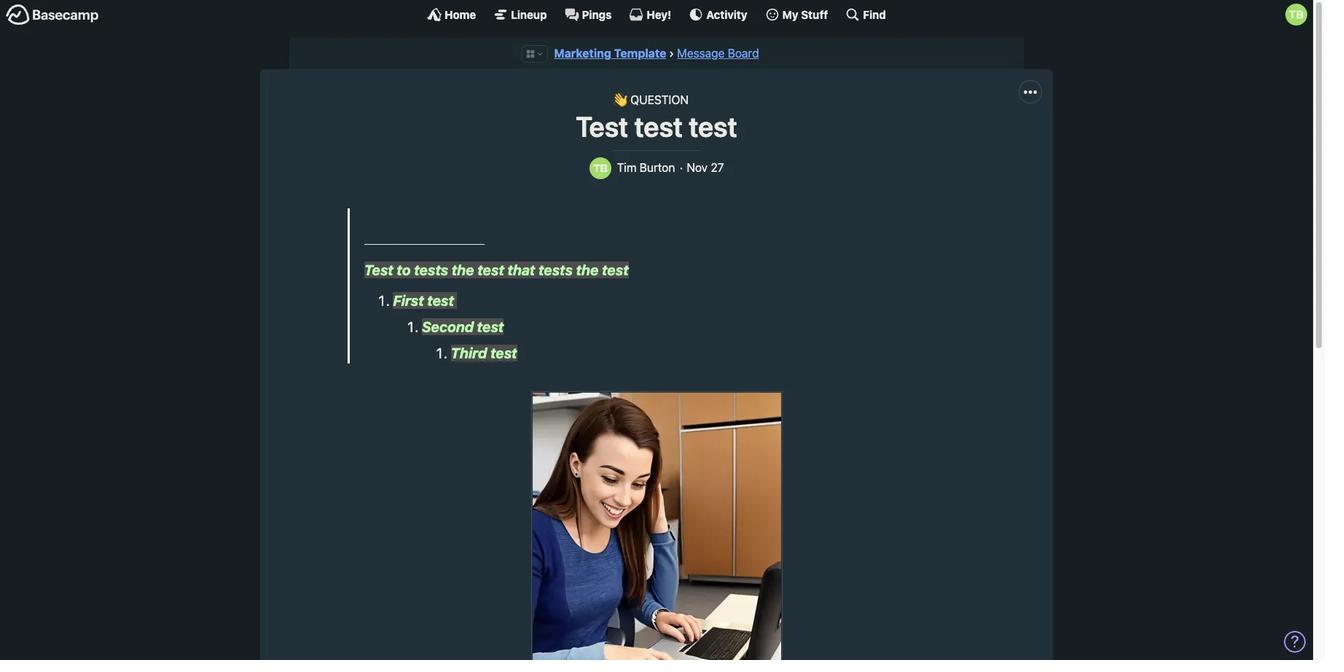 Task type: describe. For each thing, give the bounding box(es) containing it.
first
[[393, 293, 424, 309]]

› message board
[[669, 47, 759, 60]]

lineup link
[[494, 7, 547, 22]]

lineup
[[511, 8, 547, 21]]

my
[[782, 8, 799, 21]]

pings button
[[565, 7, 612, 22]]

switch accounts image
[[6, 4, 99, 26]]

1 tests from the left
[[414, 262, 448, 278]]

to
[[397, 262, 411, 278]]

message
[[677, 47, 725, 60]]

0 horizontal spatial tim burton image
[[589, 157, 611, 179]]

find
[[863, 8, 886, 21]]

2 tests from the left
[[538, 262, 573, 278]]

👋
[[613, 94, 627, 107]]

second test
[[422, 319, 504, 335]]

template
[[614, 47, 666, 60]]

marketing template
[[554, 47, 666, 60]]

test to tests the test that tests the test
[[364, 262, 629, 278]]

activity
[[706, 8, 747, 21]]

2 the from the left
[[576, 262, 599, 278]]

question
[[630, 94, 689, 107]]

hey!
[[647, 8, 671, 21]]

home
[[445, 8, 476, 21]]

👋 question test test test
[[576, 94, 737, 143]]

marketing template link
[[554, 47, 666, 60]]



Task type: locate. For each thing, give the bounding box(es) containing it.
that
[[508, 262, 535, 278]]

stuff
[[801, 8, 828, 21]]

tests right to
[[414, 262, 448, 278]]

tim burton
[[617, 161, 675, 174]]

test inside 👋 question test test test
[[576, 110, 629, 143]]

first test
[[393, 293, 457, 309]]

activity link
[[689, 7, 747, 22]]

third test
[[451, 344, 517, 361]]

burton
[[640, 161, 675, 174]]

pings
[[582, 8, 612, 21]]

tim
[[617, 161, 637, 174]]

test
[[576, 110, 629, 143], [364, 262, 393, 278]]

1 vertical spatial tim burton image
[[589, 157, 611, 179]]

tests right that
[[538, 262, 573, 278]]

the up first test
[[452, 262, 474, 278]]

hey! button
[[629, 7, 671, 22]]

27
[[711, 161, 724, 174]]

1 horizontal spatial the
[[576, 262, 599, 278]]

message board link
[[677, 47, 759, 60]]

1 horizontal spatial tim burton image
[[1286, 4, 1307, 26]]

nov
[[687, 161, 708, 174]]

test down 👋
[[576, 110, 629, 143]]

my stuff
[[782, 8, 828, 21]]

0 vertical spatial test
[[576, 110, 629, 143]]

third
[[451, 344, 487, 361]]

1 horizontal spatial tests
[[538, 262, 573, 278]]

0 vertical spatial tim burton image
[[1286, 4, 1307, 26]]

0 horizontal spatial tests
[[414, 262, 448, 278]]

zoom download_image_1697754168778.png image
[[532, 393, 781, 660]]

1 the from the left
[[452, 262, 474, 278]]

marketing
[[554, 47, 611, 60]]

home link
[[427, 7, 476, 22]]

tim burton image
[[1286, 4, 1307, 26], [589, 157, 611, 179]]

›
[[669, 47, 674, 60]]

board
[[728, 47, 759, 60]]

nov 27
[[687, 161, 724, 174]]

the right that
[[576, 262, 599, 278]]

second
[[422, 319, 474, 335]]

nov 27 element
[[687, 161, 724, 174]]

the
[[452, 262, 474, 278], [576, 262, 599, 278]]

find button
[[846, 7, 886, 22]]

1 horizontal spatial test
[[576, 110, 629, 143]]

test
[[634, 110, 683, 143], [689, 110, 737, 143], [477, 262, 504, 278], [602, 262, 629, 278], [427, 293, 454, 309], [477, 319, 504, 335], [490, 344, 517, 361]]

0 horizontal spatial the
[[452, 262, 474, 278]]

tim burton image inside main element
[[1286, 4, 1307, 26]]

my stuff button
[[765, 7, 828, 22]]

main element
[[0, 0, 1313, 28]]

0 horizontal spatial test
[[364, 262, 393, 278]]

1 vertical spatial test
[[364, 262, 393, 278]]

tests
[[414, 262, 448, 278], [538, 262, 573, 278]]

test left to
[[364, 262, 393, 278]]



Task type: vqa. For each thing, say whether or not it's contained in the screenshot.
First test
yes



